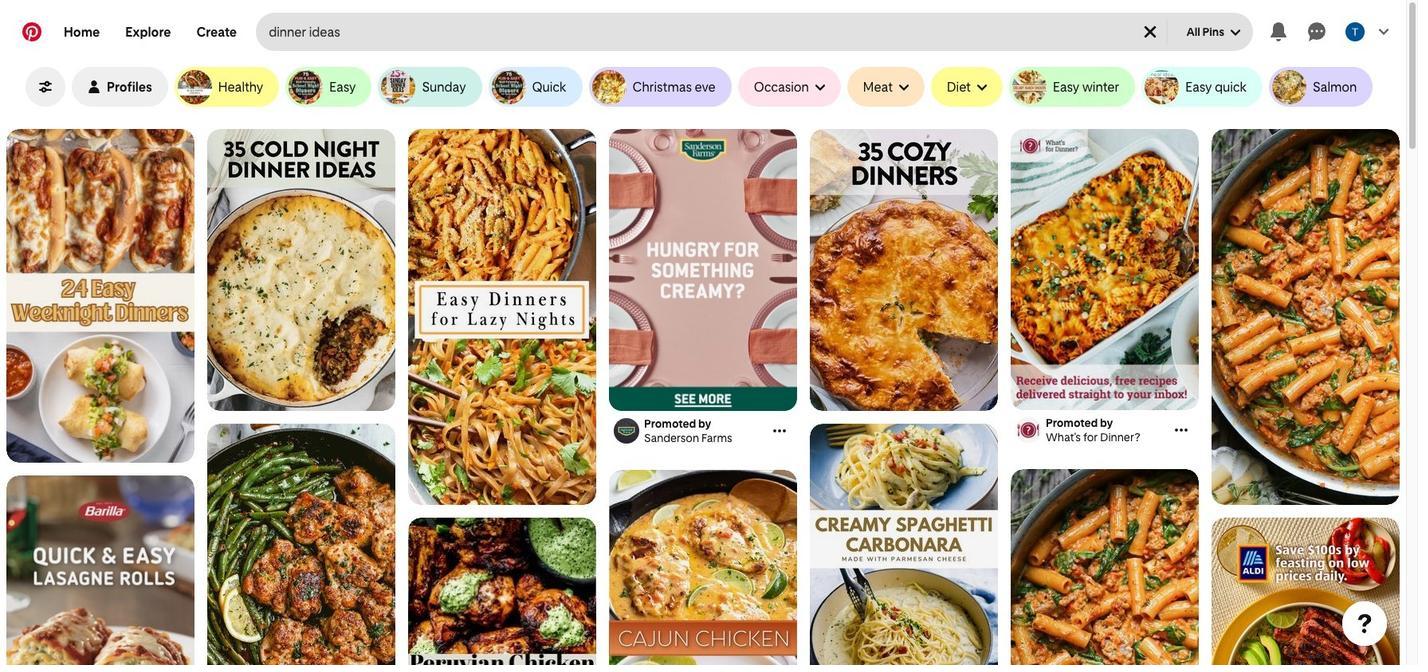 Task type: describe. For each thing, give the bounding box(es) containing it.
this contains: chicken breast with a creamy cajun sauce and a side of rice. image
[[609, 471, 798, 666]]

1 arrow down image from the left
[[816, 83, 825, 93]]

ready to transform your dinners into culinary masterpieces? look no further! join our monthly newsletter and embark on a delectable journey. 🌟 what's on the menu for you: 🍲 handpicked gourmet recipes 👨‍ 📆 fresh, seasonal meal ideas 🌶️ spice up your weeknight routine 👩‍👩elevate your dining experience. sign up today and create unforgettable flavors at home. #deliciousdinners #gourmetcooking #culinaryadventures #recipeinspiration #cookingcommunity #signupnow image
[[1011, 129, 1200, 412]]

tara schultz image
[[1346, 22, 1365, 41]]

this contains: easy dinner recipes collage image. two images on top of each other. in the middle is a white box with an orange border on the inside. inside the border is a title that reads "easy dinners for lazy nights." image
[[408, 129, 597, 506]]

if you want to serve something both easy and hearty, make spaghetti alla carbonara. think of it as pasta coated in a dressing made of eggs and cheese, with delectable bits of pancetta throughout. this creamy carbonara recipe is ideal with spaghetti, fettuccine or linguine as a base—you can't go wrong. image
[[810, 424, 999, 666]]

this contains an image of: 24 easy weeknight dinners image
[[6, 129, 195, 465]]

this contains: 35 cold night dinners image
[[207, 129, 396, 412]]

dropdown image
[[1231, 28, 1241, 37]]

arrow down image
[[900, 83, 909, 93]]

fish, beef or chicken, we gotchu with round-the-clock low prices. snag fresh cuts & save hundreds on groceries every year. image
[[1212, 518, 1401, 666]]

person image
[[88, 81, 100, 93]]

this contains an image of: creamy sausage rigatoni (one-pot, 30-minute meal) image
[[1011, 470, 1200, 666]]

this contains an image of: lemon garlic butter chicken and green beans skillet image
[[207, 424, 396, 666]]

Search text field
[[269, 13, 1128, 51]]

this contains an image of: peruvian grilled chicken with creamy green sauce image
[[408, 518, 597, 666]]



Task type: locate. For each thing, give the bounding box(es) containing it.
filter image
[[39, 81, 52, 93]]

these easy lasagna rolls are the perfect dish for a chilly night in! ready in under an hour, these little creations are a great way to shake up mealtime for sleepovers, a family movie night, or after a fun snow day. try them this week! image
[[6, 476, 195, 666]]

arrow down image
[[816, 83, 825, 93], [978, 83, 987, 93]]

2 arrow down image from the left
[[978, 83, 987, 93]]

0 horizontal spatial arrow down image
[[816, 83, 825, 93]]

this contains: 35 dinners to make when it's cold out image
[[810, 129, 999, 412]]

this contains: creamy sausage rigatoni with spinach, garlic, and tomato cream sauce in a stainless steel pan. image
[[1212, 129, 1401, 506]]

1 horizontal spatial arrow down image
[[978, 83, 987, 93]]

list
[[0, 129, 1407, 666]]



Task type: vqa. For each thing, say whether or not it's contained in the screenshot.
the rightmost arrow down icon
yes



